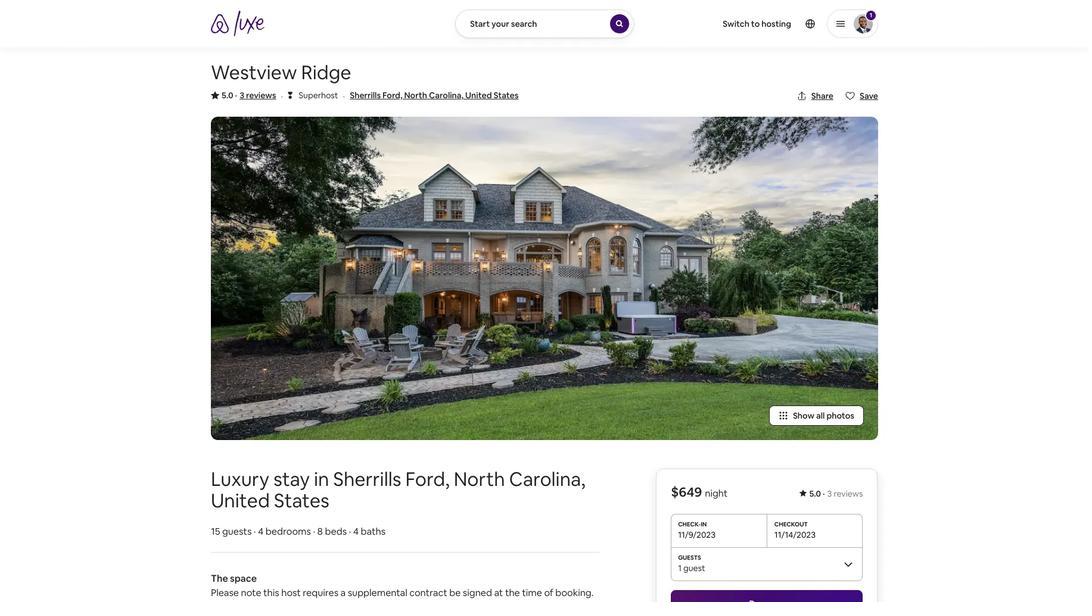 Task type: locate. For each thing, give the bounding box(es) containing it.
5.0 · 3 reviews up 11/14/2023
[[809, 488, 863, 499]]

4
[[258, 525, 264, 538], [353, 525, 359, 538]]

0 vertical spatial 5.0 · 3 reviews
[[222, 90, 276, 101]]

your
[[492, 18, 509, 29]]

the
[[505, 587, 520, 599]]

1 vertical spatial sherrills
[[333, 467, 401, 491]]

carolina, inside · sherrills ford, north carolina, united states
[[429, 90, 464, 101]]

4 left baths
[[353, 525, 359, 538]]

save
[[860, 91, 878, 101]]

8
[[317, 525, 323, 538]]

5.0 · 3 reviews down the westview
[[222, 90, 276, 101]]

reviews
[[246, 90, 276, 101], [833, 488, 863, 499]]

1 vertical spatial 5.0
[[809, 488, 821, 499]]

note
[[241, 587, 261, 599]]

please
[[211, 587, 239, 599]]

1 horizontal spatial ford,
[[405, 467, 450, 491]]

3
[[240, 90, 244, 101], [827, 488, 832, 499]]

luxury
[[211, 467, 269, 491]]

0 horizontal spatial 1
[[678, 563, 681, 573]]

contract
[[409, 587, 447, 599]]

0 horizontal spatial ford,
[[383, 90, 402, 101]]

sherrills
[[350, 90, 381, 101], [333, 467, 401, 491]]

0 horizontal spatial reviews
[[246, 90, 276, 101]]

sherrills inside · sherrills ford, north carolina, united states
[[350, 90, 381, 101]]

bedrooms
[[266, 525, 311, 538]]

0 vertical spatial sherrills
[[350, 90, 381, 101]]

0 vertical spatial 1
[[870, 11, 872, 19]]

0 horizontal spatial carolina,
[[429, 90, 464, 101]]

ridge
[[301, 60, 351, 85]]

1 vertical spatial north
[[454, 467, 505, 491]]

5.0
[[222, 90, 233, 101], [809, 488, 821, 499]]

5.0 · 3 reviews
[[222, 90, 276, 101], [809, 488, 863, 499]]

1 vertical spatial reviews
[[833, 488, 863, 499]]

states
[[494, 90, 519, 101]]

of
[[544, 587, 553, 599]]

show all photos button
[[769, 405, 864, 426]]

0 vertical spatial carolina,
[[429, 90, 464, 101]]

signed
[[463, 587, 492, 599]]

stay
[[273, 467, 310, 491]]

11/9/2023
[[678, 529, 715, 540]]

0 horizontal spatial north
[[404, 90, 427, 101]]

5.0 up 11/14/2023
[[809, 488, 821, 499]]

north inside luxury stay in sherrills ford, north carolina, united states
[[454, 467, 505, 491]]

to
[[751, 18, 760, 29]]

luxury stay in sherrills ford, north carolina, united states
[[211, 467, 585, 513]]

1 vertical spatial 3
[[827, 488, 832, 499]]

15 guests · 4 bedrooms · 8 beds · 4 baths
[[211, 525, 385, 538]]

switch to hosting link
[[716, 11, 798, 36]]

carolina,
[[429, 90, 464, 101], [509, 467, 585, 491]]

a
[[341, 587, 346, 599]]

switch
[[723, 18, 749, 29]]

1 vertical spatial carolina,
[[509, 467, 585, 491]]

1 vertical spatial ford,
[[405, 467, 450, 491]]

ford, inside luxury stay in sherrills ford, north carolina, united states
[[405, 467, 450, 491]]

0 vertical spatial north
[[404, 90, 427, 101]]

·
[[235, 90, 237, 101], [281, 90, 283, 102], [343, 90, 345, 102], [822, 488, 825, 499], [254, 525, 256, 538], [313, 525, 315, 538], [349, 525, 351, 538]]

be
[[449, 587, 461, 599]]

sherrills right in
[[333, 467, 401, 491]]

0 vertical spatial reviews
[[246, 90, 276, 101]]

· sherrills ford, north carolina, united states
[[343, 90, 519, 102]]

north
[[404, 90, 427, 101], [454, 467, 505, 491]]

0 horizontal spatial 3
[[240, 90, 244, 101]]

carolina, inside luxury stay in sherrills ford, north carolina, united states
[[509, 467, 585, 491]]

1 horizontal spatial carolina,
[[509, 467, 585, 491]]

beds
[[325, 525, 347, 538]]

booking.
[[555, 587, 594, 599]]

1 horizontal spatial 4
[[353, 525, 359, 538]]

0 horizontal spatial 4
[[258, 525, 264, 538]]

4 right guests
[[258, 525, 264, 538]]

save button
[[841, 86, 883, 106]]

$649
[[671, 484, 702, 500]]

3 reviews button
[[240, 89, 276, 101]]

1
[[870, 11, 872, 19], [678, 563, 681, 573]]

0 vertical spatial ford,
[[383, 90, 402, 101]]

sherrills down ridge
[[350, 90, 381, 101]]

0 vertical spatial 5.0
[[222, 90, 233, 101]]

show all photos
[[793, 410, 854, 421]]

1 inside profile element
[[870, 11, 872, 19]]

baths
[[361, 525, 385, 538]]

ford,
[[383, 90, 402, 101], [405, 467, 450, 491]]

1 horizontal spatial 3
[[827, 488, 832, 499]]

󰀃
[[288, 89, 293, 101]]

5.0 left '3 reviews' button
[[222, 90, 233, 101]]

$649 night
[[671, 484, 727, 500]]

1 vertical spatial 1
[[678, 563, 681, 573]]

this
[[263, 587, 279, 599]]

show
[[793, 410, 814, 421]]

westview ridge
[[211, 60, 351, 85]]

1 horizontal spatial north
[[454, 467, 505, 491]]

0 horizontal spatial 5.0
[[222, 90, 233, 101]]

1 horizontal spatial 5.0 · 3 reviews
[[809, 488, 863, 499]]

westview
[[211, 60, 297, 85]]

1 horizontal spatial 1
[[870, 11, 872, 19]]

profile element
[[648, 0, 878, 48]]



Task type: describe. For each thing, give the bounding box(es) containing it.
2 4 from the left
[[353, 525, 359, 538]]

15
[[211, 525, 220, 538]]

0 vertical spatial 3
[[240, 90, 244, 101]]

switch to hosting
[[723, 18, 791, 29]]

north inside · sherrills ford, north carolina, united states
[[404, 90, 427, 101]]

the space please note this host requires a supplemental contract be signed at the time of booking.
[[211, 572, 594, 599]]

Start your search search field
[[455, 10, 634, 38]]

1 guest button
[[671, 547, 863, 581]]

host
[[281, 587, 301, 599]]

space
[[230, 572, 257, 585]]

superhost
[[299, 90, 338, 101]]

westview ridge image 1 image
[[211, 117, 878, 440]]

11/14/2023
[[774, 529, 815, 540]]

time
[[522, 587, 542, 599]]

1 guest
[[678, 563, 705, 573]]

share
[[811, 91, 833, 101]]

guest
[[683, 563, 705, 573]]

united states
[[211, 488, 329, 513]]

share button
[[792, 86, 838, 106]]

start your search
[[470, 18, 537, 29]]

1 for 1
[[870, 11, 872, 19]]

ford, inside · sherrills ford, north carolina, united states
[[383, 90, 402, 101]]

1 for 1 guest
[[678, 563, 681, 573]]

airbnb luxe image
[[211, 14, 253, 33]]

start
[[470, 18, 490, 29]]

the
[[211, 572, 228, 585]]

supplemental
[[348, 587, 407, 599]]

united
[[465, 90, 492, 101]]

night
[[705, 487, 727, 500]]

1 horizontal spatial 5.0
[[809, 488, 821, 499]]

1 4 from the left
[[258, 525, 264, 538]]

all
[[816, 410, 825, 421]]

hosting
[[762, 18, 791, 29]]

photos
[[827, 410, 854, 421]]

1 button
[[827, 10, 878, 38]]

start your search button
[[455, 10, 634, 38]]

in
[[314, 467, 329, 491]]

1 horizontal spatial reviews
[[833, 488, 863, 499]]

sherrills ford, north carolina, united states button
[[350, 88, 519, 102]]

requires
[[303, 587, 338, 599]]

guests
[[222, 525, 252, 538]]

1 vertical spatial 5.0 · 3 reviews
[[809, 488, 863, 499]]

sherrills inside luxury stay in sherrills ford, north carolina, united states
[[333, 467, 401, 491]]

search
[[511, 18, 537, 29]]

0 horizontal spatial 5.0 · 3 reviews
[[222, 90, 276, 101]]

at
[[494, 587, 503, 599]]



Task type: vqa. For each thing, say whether or not it's contained in the screenshot.
the left "5.0 · 3 reviews"
yes



